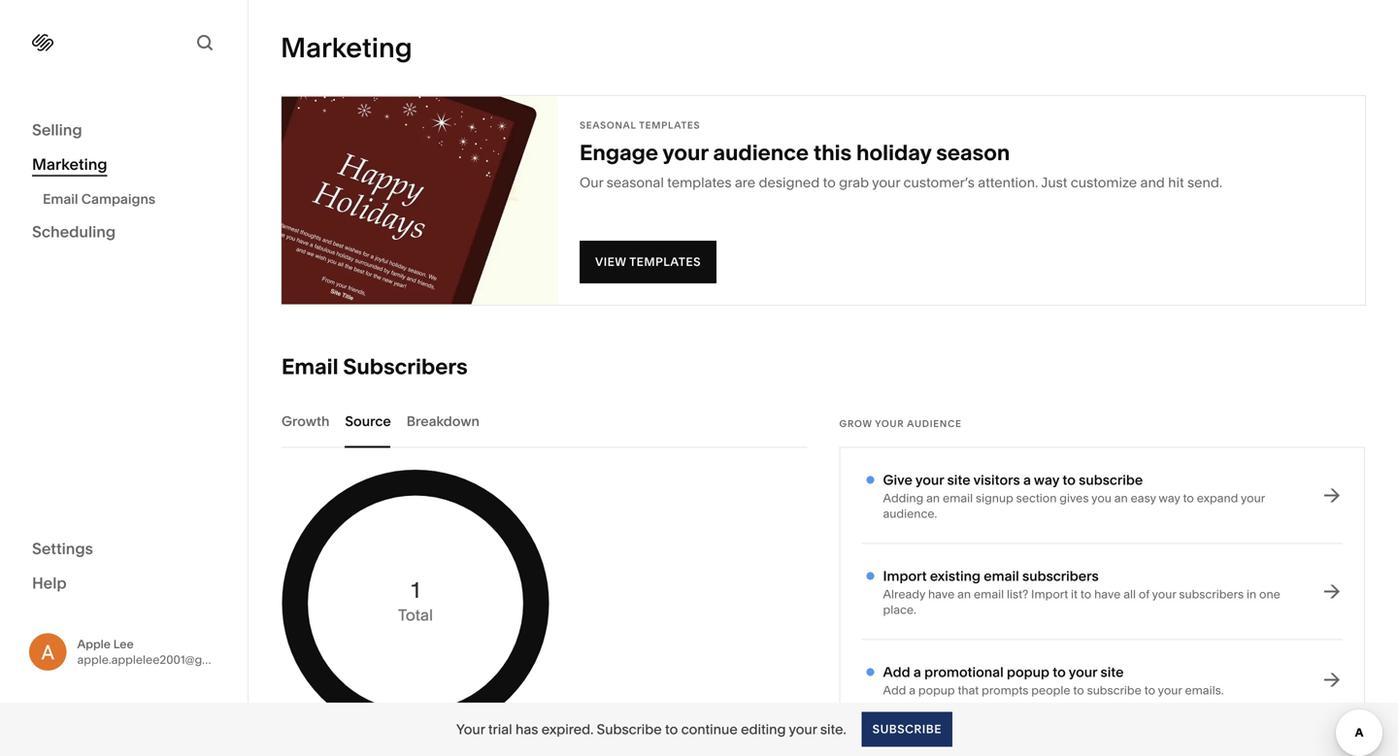 Task type: vqa. For each thing, say whether or not it's contained in the screenshot.
the Settings link
yes



Task type: locate. For each thing, give the bounding box(es) containing it.
subscribe right site.
[[873, 723, 942, 737]]

help
[[32, 574, 67, 593]]

scheduling
[[32, 222, 116, 241]]

settings link
[[32, 539, 216, 561]]

email
[[43, 191, 78, 207]]

campaigns
[[81, 191, 155, 207]]

site.
[[821, 722, 847, 738]]

expired.
[[542, 722, 594, 738]]

to
[[665, 722, 678, 738]]

1 horizontal spatial subscribe
[[873, 723, 942, 737]]

subscribe left the "to"
[[597, 722, 662, 738]]

editing
[[741, 722, 786, 738]]

email campaigns
[[43, 191, 155, 207]]

subscribe inside button
[[873, 723, 942, 737]]

subscribe
[[597, 722, 662, 738], [873, 723, 942, 737]]

selling link
[[32, 119, 216, 142]]



Task type: describe. For each thing, give the bounding box(es) containing it.
apple
[[77, 637, 111, 651]]

marketing
[[32, 155, 107, 174]]

subscribe button
[[862, 712, 953, 747]]

your trial has expired. subscribe to continue editing your site.
[[457, 722, 847, 738]]

email campaigns link
[[43, 183, 226, 216]]

has
[[516, 722, 539, 738]]

your
[[789, 722, 817, 738]]

scheduling link
[[32, 221, 216, 244]]

trial
[[488, 722, 513, 738]]

apple.applelee2001@gmail.com
[[77, 653, 253, 667]]

your
[[457, 722, 485, 738]]

selling
[[32, 120, 82, 139]]

continue
[[681, 722, 738, 738]]

lee
[[113, 637, 134, 651]]

marketing link
[[32, 154, 216, 177]]

help link
[[32, 573, 67, 594]]

apple lee apple.applelee2001@gmail.com
[[77, 637, 253, 667]]

settings
[[32, 540, 93, 558]]

0 horizontal spatial subscribe
[[597, 722, 662, 738]]



